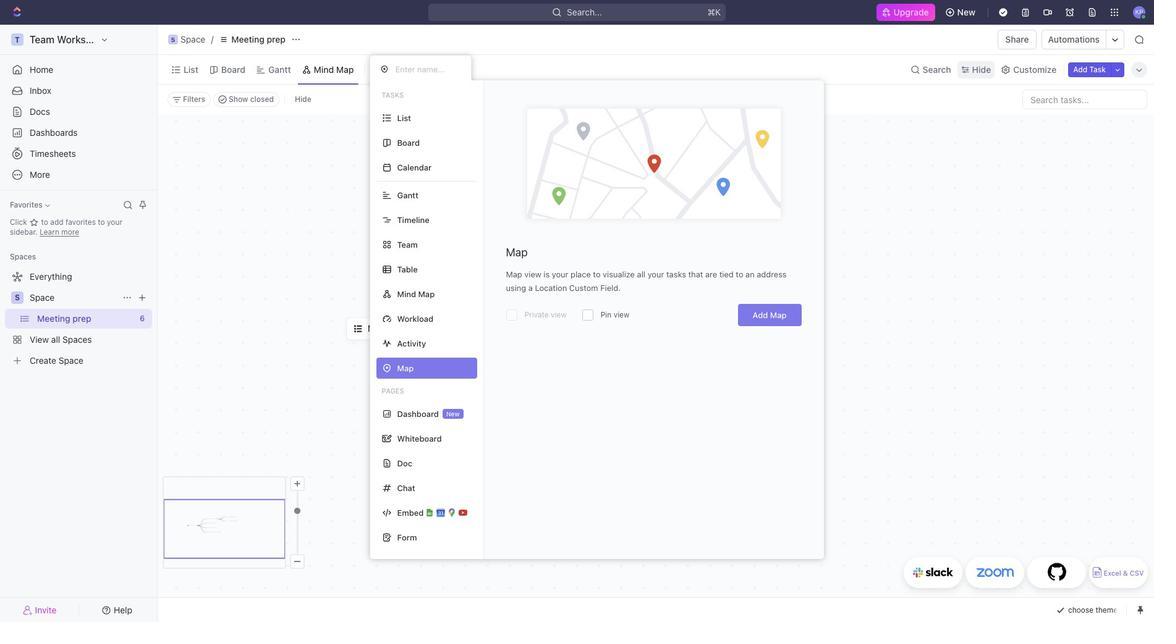 Task type: locate. For each thing, give the bounding box(es) containing it.
1 vertical spatial new
[[446, 411, 460, 418]]

space down spaces at the left
[[30, 292, 55, 303]]

view
[[524, 269, 541, 279], [551, 310, 567, 319], [614, 310, 630, 319]]

view left is on the top left of the page
[[524, 269, 541, 279]]

list down s space /
[[184, 64, 198, 74]]

mind
[[314, 64, 334, 74], [397, 289, 416, 299]]

0 vertical spatial space
[[181, 34, 205, 45]]

1 horizontal spatial new
[[957, 7, 976, 17]]

1 vertical spatial hide
[[295, 95, 311, 104]]

add left task at the right
[[1073, 65, 1088, 74]]

share
[[1005, 34, 1029, 45]]

s left /
[[171, 36, 175, 43]]

spaces
[[10, 252, 36, 262]]

board
[[221, 64, 245, 74], [397, 138, 420, 147]]

invite
[[35, 605, 57, 615]]

your right is on the top left of the page
[[552, 269, 568, 279]]

board up calendar
[[397, 138, 420, 147]]

/
[[211, 34, 214, 45]]

0 vertical spatial board
[[221, 64, 245, 74]]

add down the an
[[753, 310, 768, 320]]

hide right "search"
[[972, 64, 991, 74]]

your
[[107, 218, 122, 227], [552, 269, 568, 279], [648, 269, 664, 279]]

list link
[[181, 61, 198, 78]]

0 vertical spatial s
[[171, 36, 175, 43]]

1 horizontal spatial space, , element
[[168, 35, 178, 45]]

space, , element down spaces at the left
[[11, 292, 23, 304]]

gantt link
[[266, 61, 291, 78]]

to
[[41, 218, 48, 227], [98, 218, 105, 227], [593, 269, 601, 279], [736, 269, 743, 279]]

add task button
[[1068, 62, 1111, 77]]

all
[[637, 269, 645, 279]]

0 horizontal spatial s
[[15, 293, 20, 302]]

0 vertical spatial gantt
[[268, 64, 291, 74]]

map
[[336, 64, 354, 74], [506, 246, 528, 259], [506, 269, 522, 279], [418, 289, 435, 299], [770, 310, 787, 320]]

s space /
[[171, 34, 214, 45]]

field.
[[600, 283, 621, 293]]

mind map up workload
[[397, 289, 435, 299]]

whiteboard
[[397, 434, 442, 444]]

mind map
[[314, 64, 354, 74], [397, 289, 435, 299]]

0 vertical spatial mind
[[314, 64, 334, 74]]

space, , element left /
[[168, 35, 178, 45]]

space inside sidebar navigation
[[30, 292, 55, 303]]

meeting prep
[[231, 34, 286, 45]]

new
[[957, 7, 976, 17], [446, 411, 460, 418]]

mind up hide button
[[314, 64, 334, 74]]

show closed button
[[213, 92, 279, 107]]

excel & csv
[[1104, 570, 1144, 578]]

gantt up timeline
[[397, 190, 418, 200]]

s down spaces at the left
[[15, 293, 20, 302]]

favorites button
[[5, 198, 55, 213]]

1 horizontal spatial mind map
[[397, 289, 435, 299]]

search
[[923, 64, 951, 74]]

hide
[[972, 64, 991, 74], [295, 95, 311, 104]]

add map
[[753, 310, 787, 320]]

docs
[[30, 106, 50, 117]]

list down tasks
[[397, 113, 411, 123]]

s inside navigation
[[15, 293, 20, 302]]

0 vertical spatial hide
[[972, 64, 991, 74]]

hide inside button
[[295, 95, 311, 104]]

hide inside dropdown button
[[972, 64, 991, 74]]

is
[[544, 269, 550, 279]]

space link
[[30, 288, 117, 308]]

hide right the closed
[[295, 95, 311, 104]]

view inside the map view is your place to visualize all your tasks that are tied to an address using a location custom field.
[[524, 269, 541, 279]]

1 horizontal spatial add
[[1073, 65, 1088, 74]]

upgrade link
[[876, 4, 935, 21]]

your right favorites
[[107, 218, 122, 227]]

add inside button
[[1073, 65, 1088, 74]]

0 vertical spatial add
[[1073, 65, 1088, 74]]

1 vertical spatial space, , element
[[11, 292, 23, 304]]

add for add map
[[753, 310, 768, 320]]

dashboards link
[[5, 123, 152, 143]]

mind down table
[[397, 289, 416, 299]]

board inside board link
[[221, 64, 245, 74]]

your inside to add favorites to your sidebar.
[[107, 218, 122, 227]]

1 horizontal spatial hide
[[972, 64, 991, 74]]

new right the dashboard
[[446, 411, 460, 418]]

1 vertical spatial space
[[30, 292, 55, 303]]

add
[[1073, 65, 1088, 74], [753, 310, 768, 320]]

1 vertical spatial add
[[753, 310, 768, 320]]

space, , element inside sidebar navigation
[[11, 292, 23, 304]]

tied
[[719, 269, 734, 279]]

board link
[[219, 61, 245, 78]]

add for add task
[[1073, 65, 1088, 74]]

1 horizontal spatial s
[[171, 36, 175, 43]]

0 horizontal spatial add
[[753, 310, 768, 320]]

0 horizontal spatial mind
[[314, 64, 334, 74]]

hide button
[[290, 92, 316, 107]]

mind map link
[[311, 61, 354, 78]]

click
[[10, 218, 29, 227]]

automations
[[1048, 34, 1100, 45]]

s inside s space /
[[171, 36, 175, 43]]

1 vertical spatial gantt
[[397, 190, 418, 200]]

to up learn
[[41, 218, 48, 227]]

1 horizontal spatial gantt
[[397, 190, 418, 200]]

0 horizontal spatial view
[[524, 269, 541, 279]]

0 vertical spatial new
[[957, 7, 976, 17]]

space
[[181, 34, 205, 45], [30, 292, 55, 303]]

your right "all" at the right of the page
[[648, 269, 664, 279]]

0 horizontal spatial hide
[[295, 95, 311, 104]]

1 vertical spatial s
[[15, 293, 20, 302]]

mind map up hide button
[[314, 64, 354, 74]]

0 horizontal spatial space, , element
[[11, 292, 23, 304]]

form
[[397, 533, 417, 542]]

view for map
[[524, 269, 541, 279]]

a
[[528, 283, 533, 293]]

space left /
[[181, 34, 205, 45]]

gantt
[[268, 64, 291, 74], [397, 190, 418, 200]]

place
[[571, 269, 591, 279]]

0 horizontal spatial space
[[30, 292, 55, 303]]

s for s
[[15, 293, 20, 302]]

2 horizontal spatial your
[[648, 269, 664, 279]]

1 vertical spatial board
[[397, 138, 420, 147]]

0 vertical spatial list
[[184, 64, 198, 74]]

s
[[171, 36, 175, 43], [15, 293, 20, 302]]

&
[[1123, 570, 1128, 578]]

1 horizontal spatial list
[[397, 113, 411, 123]]

address
[[757, 269, 787, 279]]

view right private
[[551, 310, 567, 319]]

1 vertical spatial mind
[[397, 289, 416, 299]]

map inside the map view is your place to visualize all your tasks that are tied to an address using a location custom field.
[[506, 269, 522, 279]]

new right the upgrade
[[957, 7, 976, 17]]

add task
[[1073, 65, 1106, 74]]

1 horizontal spatial view
[[551, 310, 567, 319]]

private view
[[525, 310, 567, 319]]

0 horizontal spatial board
[[221, 64, 245, 74]]

gantt down prep
[[268, 64, 291, 74]]

0 horizontal spatial your
[[107, 218, 122, 227]]

Search tasks... text field
[[1023, 90, 1147, 109]]

that
[[688, 269, 703, 279]]

to right favorites
[[98, 218, 105, 227]]

1 horizontal spatial mind
[[397, 289, 416, 299]]

1 vertical spatial mind map
[[397, 289, 435, 299]]

space, , element
[[168, 35, 178, 45], [11, 292, 23, 304]]

0 horizontal spatial mind map
[[314, 64, 354, 74]]

2 horizontal spatial view
[[614, 310, 630, 319]]

1 horizontal spatial space
[[181, 34, 205, 45]]

view right "pin"
[[614, 310, 630, 319]]

board up show
[[221, 64, 245, 74]]



Task type: describe. For each thing, give the bounding box(es) containing it.
automations button
[[1042, 30, 1106, 49]]

share button
[[998, 30, 1037, 49]]

map view is your place to visualize all your tasks that are tied to an address using a location custom field.
[[506, 269, 787, 293]]

visualize
[[603, 269, 635, 279]]

customize
[[1013, 64, 1057, 74]]

s for s space /
[[171, 36, 175, 43]]

0 horizontal spatial list
[[184, 64, 198, 74]]

calendar
[[397, 162, 432, 172]]

table
[[397, 264, 418, 274]]

dashboards
[[30, 127, 78, 138]]

doc
[[397, 458, 412, 468]]

learn more link
[[40, 228, 79, 237]]

view for private view
[[614, 310, 630, 319]]

activity
[[397, 338, 426, 348]]

hide button
[[957, 61, 995, 78]]

show
[[229, 95, 248, 104]]

inbox
[[30, 85, 51, 96]]

location
[[535, 283, 567, 293]]

new button
[[940, 2, 983, 22]]

dashboard
[[397, 409, 439, 419]]

embed
[[397, 508, 424, 518]]

meeting prep link
[[216, 32, 289, 47]]

are
[[705, 269, 717, 279]]

search button
[[907, 61, 955, 78]]

0 horizontal spatial new
[[446, 411, 460, 418]]

1 horizontal spatial board
[[397, 138, 420, 147]]

to add favorites to your sidebar.
[[10, 218, 122, 237]]

invite button
[[5, 602, 75, 619]]

new inside button
[[957, 7, 976, 17]]

pages
[[382, 387, 404, 395]]

using
[[506, 283, 526, 293]]

Enter name... field
[[394, 64, 461, 75]]

0 vertical spatial space, , element
[[168, 35, 178, 45]]

excel
[[1104, 570, 1121, 578]]

home link
[[5, 60, 152, 80]]

meeting
[[231, 34, 265, 45]]

tasks
[[666, 269, 686, 279]]

workload
[[397, 314, 433, 324]]

0 vertical spatial mind map
[[314, 64, 354, 74]]

⌘k
[[707, 7, 721, 17]]

pin
[[601, 310, 612, 319]]

customize button
[[997, 61, 1060, 78]]

add
[[50, 218, 63, 227]]

excel & csv link
[[1089, 558, 1148, 589]]

1 horizontal spatial your
[[552, 269, 568, 279]]

learn
[[40, 228, 59, 237]]

sidebar.
[[10, 228, 38, 237]]

timeline
[[397, 215, 430, 225]]

inbox link
[[5, 81, 152, 101]]

0 horizontal spatial gantt
[[268, 64, 291, 74]]

home
[[30, 64, 53, 75]]

invite user image
[[23, 605, 33, 616]]

team
[[397, 240, 418, 249]]

show closed
[[229, 95, 274, 104]]

favorites
[[66, 218, 96, 227]]

csv
[[1130, 570, 1144, 578]]

task
[[1090, 65, 1106, 74]]

private
[[525, 310, 549, 319]]

timesheets
[[30, 148, 76, 159]]

closed
[[250, 95, 274, 104]]

docs link
[[5, 102, 152, 122]]

pin view
[[601, 310, 630, 319]]

sidebar navigation
[[0, 25, 158, 623]]

prep
[[267, 34, 286, 45]]

learn more
[[40, 228, 79, 237]]

to right place in the top of the page
[[593, 269, 601, 279]]

an
[[746, 269, 755, 279]]

chat
[[397, 483, 415, 493]]

custom
[[569, 283, 598, 293]]

search...
[[567, 7, 602, 17]]

favorites
[[10, 200, 42, 210]]

timesheets link
[[5, 144, 152, 164]]

1 vertical spatial list
[[397, 113, 411, 123]]

more
[[61, 228, 79, 237]]

to left the an
[[736, 269, 743, 279]]

tasks
[[382, 91, 404, 99]]

upgrade
[[894, 7, 929, 17]]



Task type: vqa. For each thing, say whether or not it's contained in the screenshot.
rightmost Mind
yes



